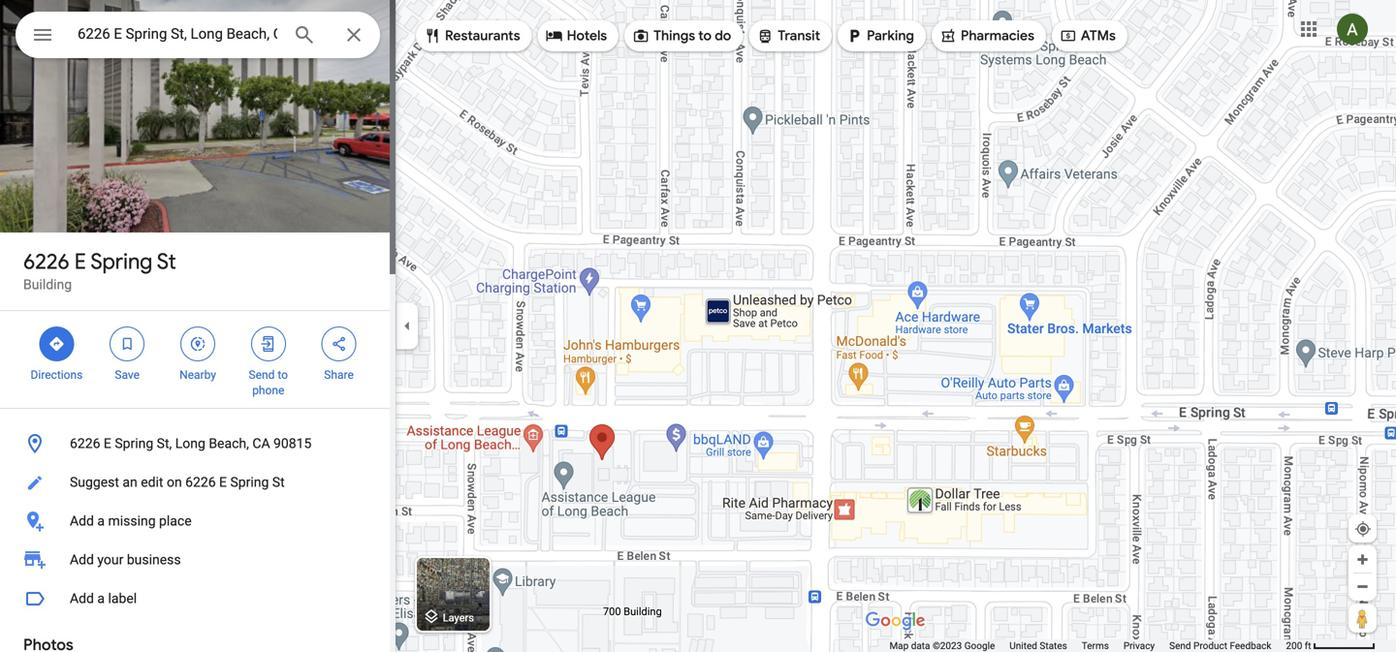 Task type: describe. For each thing, give the bounding box(es) containing it.
add your business link
[[0, 541, 396, 580]]

add a label
[[70, 591, 137, 607]]

terms
[[1082, 640, 1109, 652]]

add for add a missing place
[[70, 513, 94, 529]]

save
[[115, 368, 140, 382]]

zoom out image
[[1355, 580, 1370, 594]]

an
[[123, 475, 137, 491]]

add your business
[[70, 552, 181, 568]]

nearby
[[179, 368, 216, 382]]

united states
[[1010, 640, 1067, 652]]

zoom in image
[[1355, 553, 1370, 567]]


[[48, 334, 65, 355]]

layers
[[443, 612, 474, 624]]

your
[[97, 552, 123, 568]]

none field inside the 6226 e spring st, long beach, ca 90815 field
[[78, 22, 277, 46]]


[[189, 334, 207, 355]]

 restaurants
[[424, 25, 520, 47]]

6226 e spring st main content
[[0, 0, 396, 652]]

©2023
[[933, 640, 962, 652]]

long
[[175, 436, 205, 452]]


[[31, 21, 54, 49]]


[[330, 334, 348, 355]]

send to phone
[[249, 368, 288, 398]]

states
[[1040, 640, 1067, 652]]

united states button
[[1010, 640, 1067, 652]]

feedback
[[1230, 640, 1272, 652]]

google maps element
[[0, 0, 1396, 652]]

add a missing place button
[[0, 502, 396, 541]]

6226 E Spring St, Long Beach, CA 90815 field
[[16, 12, 380, 58]]

transit
[[778, 27, 820, 45]]

things
[[654, 27, 695, 45]]


[[546, 25, 563, 47]]

restaurants
[[445, 27, 520, 45]]

send for send product feedback
[[1169, 640, 1191, 652]]

 parking
[[846, 25, 914, 47]]

6226 e spring st, long beach, ca 90815
[[70, 436, 312, 452]]

map data ©2023 google
[[889, 640, 995, 652]]

 hotels
[[546, 25, 607, 47]]


[[632, 25, 650, 47]]

label
[[108, 591, 137, 607]]

ft
[[1305, 640, 1311, 652]]

a for label
[[97, 591, 105, 607]]

200 ft
[[1286, 640, 1311, 652]]

parking
[[867, 27, 914, 45]]

ca
[[252, 436, 270, 452]]

e inside the suggest an edit on 6226 e spring st button
[[219, 475, 227, 491]]

 pharmacies
[[939, 25, 1034, 47]]

directions
[[31, 368, 83, 382]]

on
[[167, 475, 182, 491]]

map
[[889, 640, 909, 652]]

send for send to phone
[[249, 368, 275, 382]]


[[424, 25, 441, 47]]

add a missing place
[[70, 513, 192, 529]]

6226 e spring st, long beach, ca 90815 button
[[0, 425, 396, 463]]

 button
[[16, 12, 70, 62]]


[[939, 25, 957, 47]]

business
[[127, 552, 181, 568]]



Task type: locate. For each thing, give the bounding box(es) containing it.
a left label
[[97, 591, 105, 607]]

0 horizontal spatial st
[[157, 248, 176, 275]]

suggest an edit on 6226 e spring st
[[70, 475, 285, 491]]

suggest
[[70, 475, 119, 491]]

do
[[715, 27, 731, 45]]

missing
[[108, 513, 156, 529]]

2 a from the top
[[97, 591, 105, 607]]

spring inside 6226 e spring st, long beach, ca 90815 "button"
[[115, 436, 153, 452]]

send inside button
[[1169, 640, 1191, 652]]

2 vertical spatial spring
[[230, 475, 269, 491]]

edit
[[141, 475, 163, 491]]

e for st
[[74, 248, 86, 275]]

2 vertical spatial e
[[219, 475, 227, 491]]

st
[[157, 248, 176, 275], [272, 475, 285, 491]]

product
[[1194, 640, 1227, 652]]

pharmacies
[[961, 27, 1034, 45]]

e
[[74, 248, 86, 275], [104, 436, 111, 452], [219, 475, 227, 491]]

to inside send to phone
[[278, 368, 288, 382]]

show your location image
[[1354, 521, 1372, 538]]

send
[[249, 368, 275, 382], [1169, 640, 1191, 652]]

0 horizontal spatial e
[[74, 248, 86, 275]]


[[757, 25, 774, 47]]

terms button
[[1082, 640, 1109, 652]]

1 vertical spatial e
[[104, 436, 111, 452]]

spring
[[90, 248, 153, 275], [115, 436, 153, 452], [230, 475, 269, 491]]

add a label button
[[0, 580, 396, 619]]

None field
[[78, 22, 277, 46]]

to inside  things to do
[[698, 27, 712, 45]]

suggest an edit on 6226 e spring st button
[[0, 463, 396, 502]]

200
[[1286, 640, 1302, 652]]

0 vertical spatial a
[[97, 513, 105, 529]]

2 horizontal spatial 6226
[[185, 475, 216, 491]]

1 a from the top
[[97, 513, 105, 529]]

6226 inside 6226 e spring st, long beach, ca 90815 "button"
[[70, 436, 100, 452]]

data
[[911, 640, 930, 652]]

0 horizontal spatial 6226
[[23, 248, 69, 275]]

to left "do"
[[698, 27, 712, 45]]

2 vertical spatial add
[[70, 591, 94, 607]]

add for add your business
[[70, 552, 94, 568]]

place
[[159, 513, 192, 529]]

footer inside google maps element
[[889, 640, 1286, 652]]

e inside 6226 e spring st building
[[74, 248, 86, 275]]

1 vertical spatial a
[[97, 591, 105, 607]]

3 add from the top
[[70, 591, 94, 607]]

send inside send to phone
[[249, 368, 275, 382]]

6226 for st,
[[70, 436, 100, 452]]

a
[[97, 513, 105, 529], [97, 591, 105, 607]]

e inside 6226 e spring st, long beach, ca 90815 "button"
[[104, 436, 111, 452]]

st inside 6226 e spring st building
[[157, 248, 176, 275]]

building
[[23, 277, 72, 293]]

share
[[324, 368, 354, 382]]

6226 right on
[[185, 475, 216, 491]]

send up phone
[[249, 368, 275, 382]]

spring inside 6226 e spring st building
[[90, 248, 153, 275]]

add left label
[[70, 591, 94, 607]]

2 vertical spatial 6226
[[185, 475, 216, 491]]


[[118, 334, 136, 355]]

privacy
[[1124, 640, 1155, 652]]

send left 'product'
[[1169, 640, 1191, 652]]

add down suggest
[[70, 513, 94, 529]]

6226 up building
[[23, 248, 69, 275]]

add left your
[[70, 552, 94, 568]]

phone
[[252, 384, 284, 398]]

add
[[70, 513, 94, 529], [70, 552, 94, 568], [70, 591, 94, 607]]

2 add from the top
[[70, 552, 94, 568]]

footer
[[889, 640, 1286, 652]]

0 horizontal spatial to
[[278, 368, 288, 382]]

1 horizontal spatial to
[[698, 27, 712, 45]]

send product feedback
[[1169, 640, 1272, 652]]

google
[[964, 640, 995, 652]]

0 vertical spatial st
[[157, 248, 176, 275]]

1 vertical spatial spring
[[115, 436, 153, 452]]

spring up 
[[90, 248, 153, 275]]

e for st,
[[104, 436, 111, 452]]

6226 inside 6226 e spring st building
[[23, 248, 69, 275]]

add for add a label
[[70, 591, 94, 607]]

a left missing
[[97, 513, 105, 529]]

0 vertical spatial 6226
[[23, 248, 69, 275]]

1 vertical spatial to
[[278, 368, 288, 382]]

0 vertical spatial add
[[70, 513, 94, 529]]

1 vertical spatial add
[[70, 552, 94, 568]]

spring left st,
[[115, 436, 153, 452]]

1 horizontal spatial send
[[1169, 640, 1191, 652]]

0 vertical spatial to
[[698, 27, 712, 45]]


[[260, 334, 277, 355]]

200 ft button
[[1286, 640, 1376, 652]]

st,
[[157, 436, 172, 452]]


[[1060, 25, 1077, 47]]

privacy button
[[1124, 640, 1155, 652]]

st inside button
[[272, 475, 285, 491]]

2 horizontal spatial e
[[219, 475, 227, 491]]

to up phone
[[278, 368, 288, 382]]

1 vertical spatial 6226
[[70, 436, 100, 452]]

6226 e spring st building
[[23, 248, 176, 293]]

1 add from the top
[[70, 513, 94, 529]]

90815
[[273, 436, 312, 452]]

1 vertical spatial st
[[272, 475, 285, 491]]

6226 for st
[[23, 248, 69, 275]]

1 horizontal spatial 6226
[[70, 436, 100, 452]]

beach,
[[209, 436, 249, 452]]

atms
[[1081, 27, 1116, 45]]


[[846, 25, 863, 47]]

collapse side panel image
[[397, 316, 418, 337]]

0 vertical spatial spring
[[90, 248, 153, 275]]

show street view coverage image
[[1349, 604, 1377, 633]]

footer containing map data ©2023 google
[[889, 640, 1286, 652]]

spring for st
[[90, 248, 153, 275]]

a for missing
[[97, 513, 105, 529]]

 search field
[[16, 12, 380, 62]]

send product feedback button
[[1169, 640, 1272, 652]]

1 horizontal spatial st
[[272, 475, 285, 491]]

spring down ca
[[230, 475, 269, 491]]

 transit
[[757, 25, 820, 47]]

6226 inside the suggest an edit on 6226 e spring st button
[[185, 475, 216, 491]]

0 vertical spatial send
[[249, 368, 275, 382]]

6226 up suggest
[[70, 436, 100, 452]]

hotels
[[567, 27, 607, 45]]

0 horizontal spatial send
[[249, 368, 275, 382]]

 atms
[[1060, 25, 1116, 47]]

1 horizontal spatial e
[[104, 436, 111, 452]]

1 vertical spatial send
[[1169, 640, 1191, 652]]

google account: angela cha  
(angela.cha@adept.ai) image
[[1337, 14, 1368, 45]]

spring for st,
[[115, 436, 153, 452]]

6226
[[23, 248, 69, 275], [70, 436, 100, 452], [185, 475, 216, 491]]

spring inside the suggest an edit on 6226 e spring st button
[[230, 475, 269, 491]]

to
[[698, 27, 712, 45], [278, 368, 288, 382]]

0 vertical spatial e
[[74, 248, 86, 275]]

united
[[1010, 640, 1037, 652]]

 things to do
[[632, 25, 731, 47]]

actions for 6226 e spring st region
[[0, 311, 396, 408]]



Task type: vqa. For each thing, say whether or not it's contained in the screenshot.
Add to the top
yes



